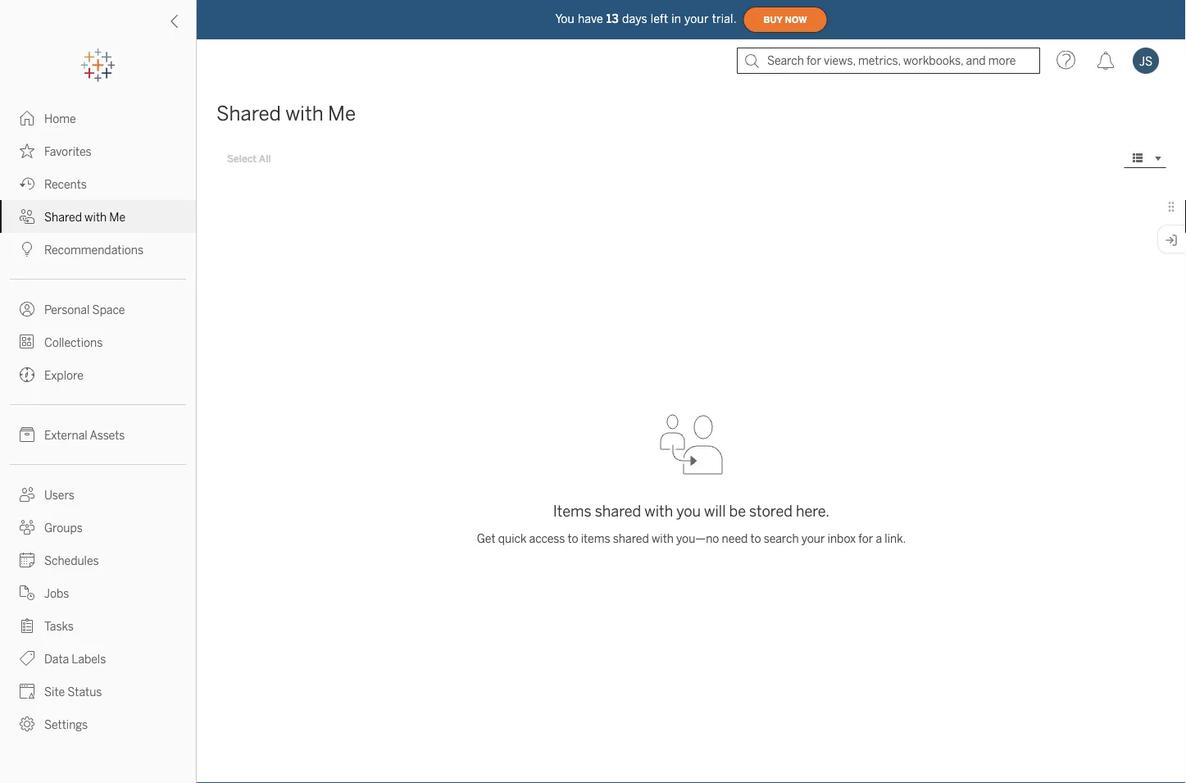 Task type: locate. For each thing, give the bounding box(es) containing it.
have
[[578, 12, 603, 26]]

personal
[[44, 303, 90, 317]]

home
[[44, 112, 76, 125]]

shared down recents
[[44, 210, 82, 224]]

recommendations link
[[0, 233, 196, 266]]

collections
[[44, 336, 103, 349]]

data labels link
[[0, 642, 196, 675]]

space
[[92, 303, 125, 317]]

with
[[285, 102, 324, 125], [85, 210, 107, 224], [645, 502, 673, 520], [652, 532, 674, 546]]

stored
[[750, 502, 793, 520]]

buy now
[[764, 15, 807, 25]]

shared
[[595, 502, 641, 520], [613, 532, 649, 546]]

jobs
[[44, 587, 69, 600]]

external
[[44, 428, 87, 442]]

trial.
[[712, 12, 737, 26]]

to left items
[[568, 532, 579, 546]]

shared with me up all
[[216, 102, 356, 125]]

a
[[876, 532, 882, 546]]

schedules
[[44, 554, 99, 567]]

site
[[44, 685, 65, 699]]

users
[[44, 488, 75, 502]]

shared with me up recommendations
[[44, 210, 126, 224]]

1 horizontal spatial shared with me
[[216, 102, 356, 125]]

1 horizontal spatial shared
[[216, 102, 281, 125]]

0 horizontal spatial your
[[685, 12, 709, 26]]

0 vertical spatial me
[[328, 102, 356, 125]]

will
[[704, 502, 726, 520]]

shared inside main navigation. press the up and down arrow keys to access links. element
[[44, 210, 82, 224]]

1 horizontal spatial to
[[751, 532, 761, 546]]

items
[[581, 532, 611, 546]]

your down the here.
[[802, 532, 825, 546]]

now
[[785, 15, 807, 25]]

you—no
[[677, 532, 719, 546]]

groups link
[[0, 511, 196, 544]]

shared up select all
[[216, 102, 281, 125]]

your
[[685, 12, 709, 26], [802, 532, 825, 546]]

schedules link
[[0, 544, 196, 576]]

explore
[[44, 369, 84, 382]]

me inside main navigation. press the up and down arrow keys to access links. element
[[109, 210, 126, 224]]

tasks link
[[0, 609, 196, 642]]

0 horizontal spatial to
[[568, 532, 579, 546]]

be
[[729, 502, 746, 520]]

here.
[[796, 502, 830, 520]]

to right need
[[751, 532, 761, 546]]

13
[[607, 12, 619, 26]]

settings link
[[0, 708, 196, 740]]

0 horizontal spatial me
[[109, 210, 126, 224]]

1 vertical spatial shared with me
[[44, 210, 126, 224]]

to
[[568, 532, 579, 546], [751, 532, 761, 546]]

link.
[[885, 532, 906, 546]]

items
[[553, 502, 592, 520]]

for
[[859, 532, 873, 546]]

days
[[622, 12, 648, 26]]

1 vertical spatial your
[[802, 532, 825, 546]]

select all
[[227, 152, 271, 164]]

your right in
[[685, 12, 709, 26]]

shared with me
[[216, 102, 356, 125], [44, 210, 126, 224]]

you
[[677, 502, 701, 520]]

buy now button
[[743, 7, 828, 33]]

recents link
[[0, 167, 196, 200]]

0 horizontal spatial shared
[[44, 210, 82, 224]]

1 vertical spatial shared
[[44, 210, 82, 224]]

shared with me link
[[0, 200, 196, 233]]

all
[[259, 152, 271, 164]]

1 horizontal spatial your
[[802, 532, 825, 546]]

shared right items
[[613, 532, 649, 546]]

shared
[[216, 102, 281, 125], [44, 210, 82, 224]]

shared up items
[[595, 502, 641, 520]]

1 vertical spatial shared
[[613, 532, 649, 546]]

me
[[328, 102, 356, 125], [109, 210, 126, 224]]

quick
[[498, 532, 527, 546]]

0 vertical spatial shared
[[216, 102, 281, 125]]

1 vertical spatial me
[[109, 210, 126, 224]]

buy
[[764, 15, 783, 25]]

Search for views, metrics, workbooks, and more text field
[[737, 48, 1041, 74]]

0 horizontal spatial shared with me
[[44, 210, 126, 224]]

0 vertical spatial shared with me
[[216, 102, 356, 125]]



Task type: vqa. For each thing, say whether or not it's contained in the screenshot.
row on the top of the page containing Brad Klo
no



Task type: describe. For each thing, give the bounding box(es) containing it.
data
[[44, 652, 69, 666]]

recents
[[44, 178, 87, 191]]

site status link
[[0, 675, 196, 708]]

collections link
[[0, 326, 196, 358]]

select all button
[[216, 148, 282, 168]]

with inside main navigation. press the up and down arrow keys to access links. element
[[85, 210, 107, 224]]

1 horizontal spatial me
[[328, 102, 356, 125]]

external assets link
[[0, 418, 196, 451]]

groups
[[44, 521, 83, 535]]

you
[[555, 12, 575, 26]]

in
[[672, 12, 681, 26]]

home link
[[0, 102, 196, 134]]

shared with me inside main navigation. press the up and down arrow keys to access links. element
[[44, 210, 126, 224]]

labels
[[72, 652, 106, 666]]

site status
[[44, 685, 102, 699]]

settings
[[44, 718, 88, 731]]

select
[[227, 152, 257, 164]]

left
[[651, 12, 668, 26]]

items shared with you will be stored here.
[[553, 502, 830, 520]]

jobs link
[[0, 576, 196, 609]]

access
[[529, 532, 565, 546]]

get
[[477, 532, 496, 546]]

personal space
[[44, 303, 125, 317]]

explore link
[[0, 358, 196, 391]]

1 to from the left
[[568, 532, 579, 546]]

you have 13 days left in your trial.
[[555, 12, 737, 26]]

tasks
[[44, 619, 74, 633]]

0 vertical spatial your
[[685, 12, 709, 26]]

inbox
[[828, 532, 856, 546]]

search
[[764, 532, 799, 546]]

assets
[[90, 428, 125, 442]]

favorites link
[[0, 134, 196, 167]]

navigation panel element
[[0, 49, 196, 740]]

recommendations
[[44, 243, 144, 257]]

2 to from the left
[[751, 532, 761, 546]]

need
[[722, 532, 748, 546]]

favorites
[[44, 145, 92, 158]]

users link
[[0, 478, 196, 511]]

external assets
[[44, 428, 125, 442]]

personal space link
[[0, 293, 196, 326]]

get quick access to items shared with you—no need to search your inbox for a link.
[[477, 532, 906, 546]]

0 vertical spatial shared
[[595, 502, 641, 520]]

main navigation. press the up and down arrow keys to access links. element
[[0, 102, 196, 740]]

data labels
[[44, 652, 106, 666]]

list view image
[[1131, 151, 1145, 166]]

status
[[67, 685, 102, 699]]



